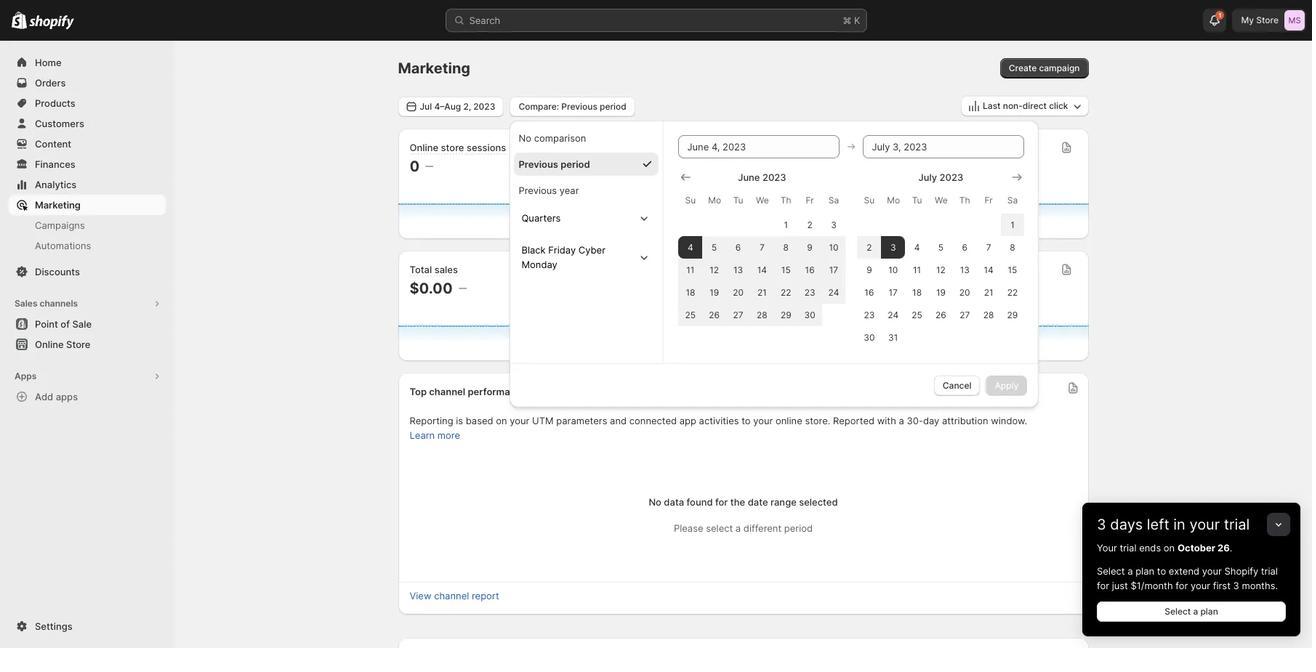 Task type: locate. For each thing, give the bounding box(es) containing it.
1 vertical spatial 2
[[867, 242, 872, 253]]

no change image for online
[[426, 161, 434, 172]]

1 grid from the left
[[679, 170, 846, 326]]

2 sa from the left
[[1008, 195, 1018, 205]]

6 up orders attributed to marketing
[[962, 242, 968, 253]]

plan down first in the bottom of the page
[[1201, 606, 1219, 617]]

channel right view
[[434, 590, 469, 602]]

sales
[[644, 264, 668, 276], [15, 298, 37, 309]]

0%
[[644, 158, 666, 175]]

2 th from the left
[[960, 195, 971, 205]]

2 friday element from the left
[[977, 187, 1001, 213]]

1 vertical spatial store
[[66, 339, 90, 351]]

0 vertical spatial 0
[[410, 158, 420, 175]]

we
[[756, 195, 769, 205], [935, 195, 948, 205]]

monday element down online store conversion rate
[[703, 187, 727, 213]]

online down jul
[[410, 142, 439, 153]]

0 horizontal spatial friday element
[[798, 187, 822, 213]]

sunday element down the "average"
[[858, 187, 882, 213]]

no change image
[[426, 161, 434, 172], [927, 161, 935, 172], [459, 283, 467, 295], [693, 283, 701, 295], [894, 283, 902, 295]]

fr
[[806, 195, 814, 205], [985, 195, 993, 205]]

27 button down sales attributed to marketing
[[727, 304, 750, 326]]

yyyy-mm-dd text field up june 2023
[[679, 135, 840, 158]]

1 27 from the left
[[733, 309, 744, 320]]

1 4 button from the left
[[679, 236, 703, 259]]

0 down online store sessions
[[410, 158, 420, 175]]

sa for july 2023
[[1008, 195, 1018, 205]]

20 down orders attributed to marketing
[[960, 287, 971, 298]]

your left the utm at the left bottom
[[510, 415, 530, 427]]

2 monday element from the left
[[882, 187, 905, 213]]

your inside dropdown button
[[1190, 516, 1220, 534]]

0 horizontal spatial sa
[[829, 195, 839, 205]]

with
[[878, 415, 897, 427]]

monday element
[[703, 187, 727, 213], [882, 187, 905, 213]]

store right my
[[1257, 15, 1279, 25]]

20 button down orders attributed to marketing
[[953, 281, 977, 304]]

1 vertical spatial on
[[1164, 543, 1175, 554]]

4 up sales attributed to marketing
[[688, 242, 694, 253]]

10 for leftmost 10 button
[[829, 242, 839, 253]]

july 2023
[[919, 171, 964, 183]]

26 down orders attributed to marketing
[[936, 309, 947, 320]]

$0.00 down the "average"
[[878, 158, 921, 175]]

18 for 1st 18 button from right
[[913, 287, 922, 298]]

online store conversion rate
[[644, 142, 771, 153]]

no left data
[[649, 497, 662, 508]]

1 horizontal spatial 27 button
[[953, 304, 977, 326]]

average order value
[[878, 142, 969, 153]]

0 horizontal spatial 25 button
[[679, 304, 703, 326]]

0 horizontal spatial tu
[[734, 195, 744, 205]]

trial
[[1224, 516, 1250, 534], [1120, 543, 1137, 554], [1262, 566, 1278, 577]]

th down july 2023
[[960, 195, 971, 205]]

app
[[680, 415, 697, 427]]

7 button up sales attributed to marketing
[[750, 236, 774, 259]]

1 horizontal spatial 3 button
[[882, 236, 905, 259]]

3
[[831, 219, 837, 230], [891, 242, 896, 253], [1097, 516, 1107, 534], [1234, 580, 1240, 592]]

2023 for july
[[940, 171, 964, 183]]

sales inside button
[[15, 298, 37, 309]]

1 fr from the left
[[806, 195, 814, 205]]

25 down orders attributed to marketing
[[912, 309, 923, 320]]

26 right october
[[1218, 543, 1230, 554]]

26 for 1st 26 button from the left
[[709, 309, 720, 320]]

to
[[718, 264, 727, 276], [959, 264, 968, 276], [742, 415, 751, 427], [1158, 566, 1167, 577]]

we down july 2023
[[935, 195, 948, 205]]

plan inside select a plan to extend your shopify trial for just $1/month for your first 3 months.
[[1136, 566, 1155, 577]]

no change image for average
[[927, 161, 935, 172]]

2 5 from the left
[[939, 242, 944, 253]]

mo for june
[[709, 195, 721, 205]]

tuesday element down june
[[727, 187, 750, 213]]

data
[[664, 497, 684, 508]]

0 horizontal spatial 6
[[736, 242, 741, 253]]

orders down home
[[35, 77, 66, 89]]

1 horizontal spatial 19 button
[[929, 281, 953, 304]]

1 5 from the left
[[712, 242, 717, 253]]

discounts link
[[9, 262, 166, 282]]

0 horizontal spatial 22 button
[[774, 281, 798, 304]]

1 18 from the left
[[686, 287, 695, 298]]

2 horizontal spatial 26
[[1218, 543, 1230, 554]]

th for july 2023
[[960, 195, 971, 205]]

1 attributed from the left
[[671, 264, 716, 276]]

21 button down orders attributed to marketing
[[977, 281, 1001, 304]]

search
[[469, 15, 501, 26]]

28 down orders attributed to marketing
[[984, 309, 994, 320]]

14 for first 14 button from right
[[984, 264, 994, 275]]

1 horizontal spatial 7 button
[[977, 236, 1001, 259]]

2 1 button from the left
[[1001, 213, 1025, 236]]

fr for june 2023
[[806, 195, 814, 205]]

store.
[[805, 415, 831, 427]]

1 horizontal spatial 5
[[939, 242, 944, 253]]

18 down orders attributed to marketing
[[913, 287, 922, 298]]

10 button
[[822, 236, 846, 259], [882, 259, 905, 281]]

monday element for june
[[703, 187, 727, 213]]

on for ends
[[1164, 543, 1175, 554]]

we for july
[[935, 195, 948, 205]]

6
[[736, 242, 741, 253], [962, 242, 968, 253]]

1 horizontal spatial orders
[[878, 264, 909, 276]]

channel for view
[[434, 590, 469, 602]]

2 8 from the left
[[1010, 242, 1016, 253]]

1 horizontal spatial wednesday element
[[929, 187, 953, 213]]

1 horizontal spatial saturday element
[[1001, 187, 1025, 213]]

0 horizontal spatial 1
[[784, 219, 788, 230]]

7 up sales attributed to marketing
[[760, 242, 765, 253]]

is
[[456, 415, 463, 427]]

27 down orders attributed to marketing
[[960, 309, 970, 320]]

total sales
[[410, 264, 458, 276]]

0 horizontal spatial 27
[[733, 309, 744, 320]]

0 horizontal spatial 15
[[782, 264, 791, 275]]

shopify image
[[12, 12, 27, 29], [29, 15, 74, 30]]

campaign
[[1040, 63, 1080, 73]]

26 button down sales attributed to marketing
[[703, 304, 727, 326]]

2 saturday element from the left
[[1001, 187, 1025, 213]]

su for july
[[864, 195, 875, 205]]

1 14 from the left
[[758, 264, 767, 275]]

0 horizontal spatial sunday element
[[679, 187, 703, 213]]

8
[[784, 242, 789, 253], [1010, 242, 1016, 253]]

0 for online
[[410, 158, 420, 175]]

2 14 button from the left
[[977, 259, 1001, 281]]

$0.00 for total
[[410, 280, 453, 297]]

2 13 from the left
[[960, 264, 970, 275]]

2 fr from the left
[[985, 195, 993, 205]]

no down compare:
[[519, 132, 532, 144]]

2 28 from the left
[[984, 309, 994, 320]]

0 horizontal spatial period
[[561, 158, 590, 170]]

1 11 from the left
[[687, 264, 695, 275]]

7
[[760, 242, 765, 253], [987, 242, 992, 253]]

store for online store
[[66, 339, 90, 351]]

0 horizontal spatial 12 button
[[703, 259, 727, 281]]

view channel report button
[[401, 586, 508, 606]]

4 up orders attributed to marketing
[[915, 242, 920, 253]]

2 attributed from the left
[[911, 264, 956, 276]]

comparison
[[534, 132, 586, 144]]

0 horizontal spatial 23 button
[[798, 281, 822, 304]]

1 8 button from the left
[[774, 236, 798, 259]]

store left sessions
[[441, 142, 464, 153]]

15
[[782, 264, 791, 275], [1008, 264, 1018, 275]]

left
[[1147, 516, 1170, 534]]

5 button
[[703, 236, 727, 259], [929, 236, 953, 259]]

utm
[[532, 415, 554, 427]]

0 horizontal spatial 26
[[709, 309, 720, 320]]

a up just
[[1128, 566, 1133, 577]]

trial inside dropdown button
[[1224, 516, 1250, 534]]

1 button for june 2023
[[774, 213, 798, 236]]

2 we from the left
[[935, 195, 948, 205]]

fr for july 2023
[[985, 195, 993, 205]]

2 25 button from the left
[[905, 304, 929, 326]]

no data found for the date range selected
[[649, 497, 838, 508]]

1 thursday element from the left
[[774, 187, 798, 213]]

my store
[[1242, 15, 1279, 25]]

$0.00 down total sales
[[410, 280, 453, 297]]

jul
[[420, 101, 432, 112]]

1 vertical spatial channel
[[434, 590, 469, 602]]

1 horizontal spatial 12 button
[[929, 259, 953, 281]]

1 horizontal spatial 20
[[960, 287, 971, 298]]

orders for orders attributed to marketing
[[878, 264, 909, 276]]

friday element for july 2023
[[977, 187, 1001, 213]]

1 horizontal spatial plan
[[1201, 606, 1219, 617]]

point of sale link
[[9, 314, 166, 335]]

wednesday element down june 2023
[[750, 187, 774, 213]]

1 horizontal spatial 24 button
[[882, 304, 905, 326]]

2 11 from the left
[[913, 264, 921, 275]]

1 tuesday element from the left
[[727, 187, 750, 213]]

18 down sales attributed to marketing
[[686, 287, 695, 298]]

channel inside button
[[434, 590, 469, 602]]

30 for 29
[[805, 309, 816, 320]]

sales attributed to marketing
[[644, 264, 775, 276]]

27 button down orders attributed to marketing
[[953, 304, 977, 326]]

1 21 button from the left
[[750, 281, 774, 304]]

plan up the $1/month
[[1136, 566, 1155, 577]]

value
[[944, 142, 969, 153]]

store left conversion
[[675, 142, 698, 153]]

1 28 button from the left
[[750, 304, 774, 326]]

2 horizontal spatial $0.00
[[878, 158, 921, 175]]

1 horizontal spatial mo
[[887, 195, 900, 205]]

automations link
[[9, 236, 166, 256]]

17
[[830, 264, 839, 275], [889, 287, 898, 298]]

1 we from the left
[[756, 195, 769, 205]]

1 horizontal spatial sa
[[1008, 195, 1018, 205]]

products link
[[9, 93, 166, 113]]

0 vertical spatial no
[[519, 132, 532, 144]]

12
[[710, 264, 719, 275], [937, 264, 946, 275]]

1 horizontal spatial 28 button
[[977, 304, 1001, 326]]

2 mo from the left
[[887, 195, 900, 205]]

0 vertical spatial period
[[600, 101, 627, 112]]

2 horizontal spatial period
[[785, 523, 813, 535]]

period up no comparison button
[[600, 101, 627, 112]]

2,
[[464, 101, 471, 112]]

0 vertical spatial 17
[[830, 264, 839, 275]]

orders attributed to marketing
[[878, 264, 1016, 276]]

3 for the rightmost 3 button
[[891, 242, 896, 253]]

6 up sales attributed to marketing
[[736, 242, 741, 253]]

1 12 from the left
[[710, 264, 719, 275]]

2 6 from the left
[[962, 242, 968, 253]]

27 button
[[727, 304, 750, 326], [953, 304, 977, 326]]

online up 0%
[[644, 142, 673, 153]]

previous inside 'dropdown button'
[[562, 101, 598, 112]]

point of sale button
[[0, 314, 175, 335]]

a left 30-
[[899, 415, 905, 427]]

last non-direct click
[[983, 100, 1069, 111]]

1 store from the left
[[441, 142, 464, 153]]

28 button down sales attributed to marketing
[[750, 304, 774, 326]]

saturday element for july 2023
[[1001, 187, 1025, 213]]

grid containing july
[[858, 170, 1025, 349]]

sunday element
[[679, 187, 703, 213], [858, 187, 882, 213]]

2 27 from the left
[[960, 309, 970, 320]]

16 for 16 button to the left
[[805, 264, 815, 275]]

content
[[35, 138, 71, 150]]

2 store from the left
[[675, 142, 698, 153]]

0 horizontal spatial plan
[[1136, 566, 1155, 577]]

months.
[[1242, 580, 1278, 592]]

1 horizontal spatial 8 button
[[1001, 236, 1025, 259]]

1 horizontal spatial 22
[[1008, 287, 1018, 298]]

1 12 button from the left
[[703, 259, 727, 281]]

1 horizontal spatial sunday element
[[858, 187, 882, 213]]

tu down june
[[734, 195, 744, 205]]

2 su from the left
[[864, 195, 875, 205]]

1 horizontal spatial 26 button
[[929, 304, 953, 326]]

28 down sales attributed to marketing
[[757, 309, 768, 320]]

25 down sales attributed to marketing
[[685, 309, 696, 320]]

your up first in the bottom of the page
[[1203, 566, 1222, 577]]

to inside select a plan to extend your shopify trial for just $1/month for your first 3 months.
[[1158, 566, 1167, 577]]

1 horizontal spatial 13
[[960, 264, 970, 275]]

previous inside button
[[519, 184, 557, 196]]

orders for orders
[[35, 77, 66, 89]]

select for select a plan to extend your shopify trial for just $1/month for your first 3 months.
[[1097, 566, 1125, 577]]

1 7 from the left
[[760, 242, 765, 253]]

day
[[924, 415, 940, 427]]

2 29 from the left
[[1008, 309, 1018, 320]]

online for online store sessions
[[410, 142, 439, 153]]

0 vertical spatial channel
[[429, 386, 466, 398]]

11 for first 11 'button' from the right
[[913, 264, 921, 275]]

12 button
[[703, 259, 727, 281], [929, 259, 953, 281]]

su
[[685, 195, 696, 205], [864, 195, 875, 205]]

24
[[829, 287, 839, 298], [888, 309, 899, 320]]

1 25 from the left
[[685, 309, 696, 320]]

1 horizontal spatial marketing
[[398, 60, 471, 77]]

attributed
[[671, 264, 716, 276], [911, 264, 956, 276]]

1 horizontal spatial 10
[[889, 264, 898, 275]]

4 button up sales attributed to marketing
[[679, 236, 703, 259]]

5 button up orders attributed to marketing
[[929, 236, 953, 259]]

1 su from the left
[[685, 195, 696, 205]]

sunday element for july
[[858, 187, 882, 213]]

0 horizontal spatial 6 button
[[727, 236, 750, 259]]

1 horizontal spatial sales
[[644, 264, 668, 276]]

20
[[733, 287, 744, 298], [960, 287, 971, 298]]

tuesday element
[[727, 187, 750, 213], [905, 187, 929, 213]]

saturday element
[[822, 187, 846, 213], [1001, 187, 1025, 213]]

11 for first 11 'button' from the left
[[687, 264, 695, 275]]

20 for 1st 20 button from right
[[960, 287, 971, 298]]

wednesday element for july
[[929, 187, 953, 213]]

wednesday element for june
[[750, 187, 774, 213]]

apps
[[15, 371, 37, 382]]

tuesday element for june
[[727, 187, 750, 213]]

select a plan to extend your shopify trial for just $1/month for your first 3 months.
[[1097, 566, 1278, 592]]

1 horizontal spatial grid
[[858, 170, 1025, 349]]

7 button up orders attributed to marketing
[[977, 236, 1001, 259]]

28 button down orders attributed to marketing
[[977, 304, 1001, 326]]

1 horizontal spatial tuesday element
[[905, 187, 929, 213]]

trial up .
[[1224, 516, 1250, 534]]

0 horizontal spatial 28
[[757, 309, 768, 320]]

apps
[[56, 391, 78, 403]]

8 button
[[774, 236, 798, 259], [1001, 236, 1025, 259]]

1 horizontal spatial friday element
[[977, 187, 1001, 213]]

select a plan link
[[1097, 602, 1286, 622]]

6 button up sales attributed to marketing
[[727, 236, 750, 259]]

1 saturday element from the left
[[822, 187, 846, 213]]

2 20 button from the left
[[953, 281, 977, 304]]

0 horizontal spatial 29
[[781, 309, 792, 320]]

1 21 from the left
[[758, 287, 767, 298]]

home
[[35, 57, 62, 68]]

june
[[738, 171, 760, 183]]

2023 right june
[[763, 171, 787, 183]]

no comparison
[[519, 132, 586, 144]]

online down point
[[35, 339, 64, 351]]

1 22 from the left
[[781, 287, 792, 298]]

0 horizontal spatial 11 button
[[679, 259, 703, 281]]

previous year
[[519, 184, 579, 196]]

monday element down the "average"
[[882, 187, 905, 213]]

0 horizontal spatial 30
[[805, 309, 816, 320]]

mo down the "average"
[[887, 195, 900, 205]]

sa for june 2023
[[829, 195, 839, 205]]

online store button
[[0, 335, 175, 355]]

1 horizontal spatial thursday element
[[953, 187, 977, 213]]

1 22 button from the left
[[774, 281, 798, 304]]

1 8 from the left
[[784, 242, 789, 253]]

store down sale
[[66, 339, 90, 351]]

2 thursday element from the left
[[953, 187, 977, 213]]

1 mo from the left
[[709, 195, 721, 205]]

0 horizontal spatial on
[[496, 415, 507, 427]]

1 sunday element from the left
[[679, 187, 703, 213]]

1 horizontal spatial 7
[[987, 242, 992, 253]]

for down extend
[[1176, 580, 1188, 592]]

2 26 button from the left
[[929, 304, 953, 326]]

on right "ends"
[[1164, 543, 1175, 554]]

period up year
[[561, 158, 590, 170]]

18 button down sales attributed to marketing
[[679, 281, 703, 304]]

19 down orders attributed to marketing
[[937, 287, 946, 298]]

0 horizontal spatial 2
[[808, 219, 813, 230]]

20 for first 20 button from the left
[[733, 287, 744, 298]]

6 button
[[727, 236, 750, 259], [953, 236, 977, 259]]

6 button up orders attributed to marketing
[[953, 236, 977, 259]]

2 grid from the left
[[858, 170, 1025, 349]]

2 6 button from the left
[[953, 236, 977, 259]]

june 2023
[[738, 171, 787, 183]]

1 horizontal spatial th
[[960, 195, 971, 205]]

wednesday element down july 2023
[[929, 187, 953, 213]]

1 11 button from the left
[[679, 259, 703, 281]]

2 22 from the left
[[1008, 287, 1018, 298]]

1 vertical spatial select
[[1165, 606, 1191, 617]]

no change image for sales
[[693, 283, 701, 295]]

online inside 'link'
[[35, 339, 64, 351]]

online
[[776, 415, 803, 427]]

3 inside dropdown button
[[1097, 516, 1107, 534]]

more
[[438, 430, 460, 441]]

5 up sales attributed to marketing
[[712, 242, 717, 253]]

1 sa from the left
[[829, 195, 839, 205]]

1 monday element from the left
[[703, 187, 727, 213]]

2 tuesday element from the left
[[905, 187, 929, 213]]

top
[[410, 386, 427, 398]]

27 down sales attributed to marketing
[[733, 309, 744, 320]]

YYYY-MM-DD text field
[[679, 135, 840, 158], [864, 135, 1025, 158]]

0 vertical spatial store
[[1257, 15, 1279, 25]]

19 button down orders attributed to marketing
[[929, 281, 953, 304]]

th
[[781, 195, 792, 205], [960, 195, 971, 205]]

a
[[899, 415, 905, 427], [736, 523, 741, 535], [1128, 566, 1133, 577], [1194, 606, 1199, 617]]

3 inside select a plan to extend your shopify trial for just $1/month for your first 3 months.
[[1234, 580, 1240, 592]]

1 1 button from the left
[[774, 213, 798, 236]]

0 horizontal spatial 30 button
[[798, 304, 822, 326]]

0 horizontal spatial 19 button
[[703, 281, 727, 304]]

2 marketing from the left
[[971, 264, 1016, 276]]

sa
[[829, 195, 839, 205], [1008, 195, 1018, 205]]

sunday element for june
[[679, 187, 703, 213]]

period down range at the right of page
[[785, 523, 813, 535]]

2 tu from the left
[[912, 195, 922, 205]]

tuesday element for july
[[905, 187, 929, 213]]

channel right top
[[429, 386, 466, 398]]

1 horizontal spatial 23
[[864, 309, 875, 320]]

25 button down sales attributed to marketing
[[679, 304, 703, 326]]

1 th from the left
[[781, 195, 792, 205]]

on right the based
[[496, 415, 507, 427]]

mo down online store conversion rate
[[709, 195, 721, 205]]

grid
[[679, 170, 846, 326], [858, 170, 1025, 349]]

previous up no comparison button
[[562, 101, 598, 112]]

we down june 2023
[[756, 195, 769, 205]]

1 horizontal spatial 2023
[[763, 171, 787, 183]]

4 button up orders attributed to marketing
[[905, 236, 929, 259]]

2 14 from the left
[[984, 264, 994, 275]]

13 button
[[727, 259, 750, 281], [953, 259, 977, 281]]

0 horizontal spatial sales
[[15, 298, 37, 309]]

finances link
[[9, 154, 166, 175]]

no inside button
[[519, 132, 532, 144]]

1 horizontal spatial 24
[[888, 309, 899, 320]]

1 horizontal spatial 26
[[936, 309, 947, 320]]

20 button down sales attributed to marketing
[[727, 281, 750, 304]]

select for select a plan
[[1165, 606, 1191, 617]]

different
[[744, 523, 782, 535]]

1 vertical spatial trial
[[1120, 543, 1137, 554]]

0 horizontal spatial 4
[[688, 242, 694, 253]]

1 horizontal spatial monday element
[[882, 187, 905, 213]]

online store
[[35, 339, 90, 351]]

tu for june 2023
[[734, 195, 744, 205]]

marketing
[[398, 60, 471, 77], [35, 199, 81, 211]]

1 25 button from the left
[[679, 304, 703, 326]]

$0.00 for average
[[878, 158, 921, 175]]

2 vertical spatial period
[[785, 523, 813, 535]]

selected
[[799, 497, 838, 508]]

period
[[600, 101, 627, 112], [561, 158, 590, 170], [785, 523, 813, 535]]

1 horizontal spatial 17 button
[[882, 281, 905, 304]]

5 button up sales attributed to marketing
[[703, 236, 727, 259]]

1 horizontal spatial for
[[1097, 580, 1110, 592]]

1 vertical spatial no
[[649, 497, 662, 508]]

attributed for $0.00
[[671, 264, 716, 276]]

1 wednesday element from the left
[[750, 187, 774, 213]]

0 up 31 button
[[878, 280, 888, 297]]

th for june 2023
[[781, 195, 792, 205]]

2 13 button from the left
[[953, 259, 977, 281]]

1 horizontal spatial 29
[[1008, 309, 1018, 320]]

friday element
[[798, 187, 822, 213], [977, 187, 1001, 213]]

previous up previous year
[[519, 158, 558, 170]]

15 button
[[774, 259, 798, 281], [1001, 259, 1025, 281]]

parameters
[[557, 415, 608, 427]]

tuesday element down the july
[[905, 187, 929, 213]]

1 20 from the left
[[733, 287, 744, 298]]

thursday element down july 2023
[[953, 187, 977, 213]]

store inside 'link'
[[66, 339, 90, 351]]

21 button down sales attributed to marketing
[[750, 281, 774, 304]]

1 horizontal spatial 25
[[912, 309, 923, 320]]

2 18 from the left
[[913, 287, 922, 298]]

1 horizontal spatial 19
[[937, 287, 946, 298]]

previous inside button
[[519, 158, 558, 170]]

0 horizontal spatial 11
[[687, 264, 695, 275]]

2 27 button from the left
[[953, 304, 977, 326]]

0 horizontal spatial 8
[[784, 242, 789, 253]]

settings
[[35, 621, 72, 633]]

0 horizontal spatial su
[[685, 195, 696, 205]]

1 friday element from the left
[[798, 187, 822, 213]]

select inside select a plan to extend your shopify trial for just $1/month for your first 3 months.
[[1097, 566, 1125, 577]]

1 horizontal spatial 1
[[1011, 219, 1015, 230]]

yyyy-mm-dd text field up july 2023
[[864, 135, 1025, 158]]

0 horizontal spatial 7 button
[[750, 236, 774, 259]]

0 vertical spatial plan
[[1136, 566, 1155, 577]]

on inside reporting is based on your utm parameters and connected app activities to your online store. reported with a 30-day attribution window. learn more
[[496, 415, 507, 427]]

select down select a plan to extend your shopify trial for just $1/month for your first 3 months.
[[1165, 606, 1191, 617]]

3 button
[[822, 213, 846, 236], [882, 236, 905, 259]]

cancel
[[943, 380, 972, 391]]

0 horizontal spatial thursday element
[[774, 187, 798, 213]]

1 horizontal spatial 6 button
[[953, 236, 977, 259]]

2 28 button from the left
[[977, 304, 1001, 326]]

26 for 2nd 26 button from left
[[936, 309, 947, 320]]

2 11 button from the left
[[905, 259, 929, 281]]

previous up quarters on the top of the page
[[519, 184, 557, 196]]

0 horizontal spatial 13 button
[[727, 259, 750, 281]]

wednesday element
[[750, 187, 774, 213], [929, 187, 953, 213]]

2 19 button from the left
[[929, 281, 953, 304]]

home link
[[9, 52, 166, 73]]

7 up orders attributed to marketing
[[987, 242, 992, 253]]

mo for july
[[887, 195, 900, 205]]

31
[[889, 332, 898, 343]]

2 15 from the left
[[1008, 264, 1018, 275]]

your up october
[[1190, 516, 1220, 534]]

on inside 3 days left in your trial element
[[1164, 543, 1175, 554]]

0 vertical spatial 30
[[805, 309, 816, 320]]

2023 right the july
[[940, 171, 964, 183]]

21 down sales attributed to marketing
[[758, 287, 767, 298]]

0 horizontal spatial 15 button
[[774, 259, 798, 281]]

1 28 from the left
[[757, 309, 768, 320]]

2 yyyy-mm-dd text field from the left
[[864, 135, 1025, 158]]

19 button down sales attributed to marketing
[[703, 281, 727, 304]]

25 button down orders attributed to marketing
[[905, 304, 929, 326]]

thursday element
[[774, 187, 798, 213], [953, 187, 977, 213]]

sunday element down online store conversion rate
[[679, 187, 703, 213]]

26 button down orders attributed to marketing
[[929, 304, 953, 326]]

tu down the july
[[912, 195, 922, 205]]

1 horizontal spatial 16
[[865, 287, 874, 298]]

$0.00 down sales attributed to marketing
[[644, 280, 687, 297]]

friday element for june 2023
[[798, 187, 822, 213]]

trial up months.
[[1262, 566, 1278, 577]]



Task type: vqa. For each thing, say whether or not it's contained in the screenshot.


Task type: describe. For each thing, give the bounding box(es) containing it.
1 19 from the left
[[710, 287, 719, 298]]

1 horizontal spatial 16 button
[[858, 281, 882, 304]]

1 29 from the left
[[781, 309, 792, 320]]

2 22 button from the left
[[1001, 281, 1025, 304]]

ends
[[1140, 543, 1162, 554]]

3 for 3 button to the left
[[831, 219, 837, 230]]

1 horizontal spatial 2 button
[[858, 236, 882, 259]]

1 horizontal spatial 23 button
[[858, 304, 882, 326]]

automations
[[35, 240, 91, 252]]

a right select at right bottom
[[736, 523, 741, 535]]

shopify
[[1225, 566, 1259, 577]]

tu for july 2023
[[912, 195, 922, 205]]

sales channels button
[[9, 294, 166, 314]]

compare: previous period button
[[510, 96, 635, 117]]

1 horizontal spatial 2
[[867, 242, 872, 253]]

online for online store
[[35, 339, 64, 351]]

thursday element for july 2023
[[953, 187, 977, 213]]

1 horizontal spatial 10 button
[[882, 259, 905, 281]]

on for based
[[496, 415, 507, 427]]

$0.00 for sales
[[644, 280, 687, 297]]

3 days left in your trial
[[1097, 516, 1250, 534]]

sales for sales attributed to marketing
[[644, 264, 668, 276]]

black friday cyber monday
[[522, 244, 606, 270]]

1 inside dropdown button
[[1219, 12, 1222, 19]]

⌘
[[843, 15, 852, 26]]

store for my store
[[1257, 15, 1279, 25]]

28 for 1st 28 button from left
[[757, 309, 768, 320]]

days
[[1111, 516, 1143, 534]]

2 15 button from the left
[[1001, 259, 1025, 281]]

sessions
[[467, 142, 506, 153]]

0 horizontal spatial 17 button
[[822, 259, 846, 281]]

period inside button
[[561, 158, 590, 170]]

rate
[[753, 142, 771, 153]]

compare:
[[519, 101, 559, 112]]

3 days left in your trial element
[[1083, 541, 1301, 637]]

1 6 button from the left
[[727, 236, 750, 259]]

0 horizontal spatial 24 button
[[822, 281, 846, 304]]

saturday element for june 2023
[[822, 187, 846, 213]]

marketing link
[[9, 195, 166, 215]]

cancel button
[[934, 376, 981, 396]]

2 8 button from the left
[[1001, 236, 1025, 259]]

1 yyyy-mm-dd text field from the left
[[679, 135, 840, 158]]

0 for orders
[[878, 280, 888, 297]]

2 25 from the left
[[912, 309, 923, 320]]

conversion
[[701, 142, 751, 153]]

2 18 button from the left
[[905, 281, 929, 304]]

12 for first 12 button from right
[[937, 264, 946, 275]]

your
[[1097, 543, 1118, 554]]

select a plan
[[1165, 606, 1219, 617]]

2023 inside dropdown button
[[474, 101, 496, 112]]

average
[[878, 142, 915, 153]]

october
[[1178, 543, 1216, 554]]

2 21 button from the left
[[977, 281, 1001, 304]]

compare: previous period
[[519, 101, 627, 112]]

1 vertical spatial 24
[[888, 309, 899, 320]]

14 for 2nd 14 button from right
[[758, 264, 767, 275]]

8 for first 8 button from the left
[[784, 242, 789, 253]]

monday element for july
[[882, 187, 905, 213]]

online store link
[[9, 335, 166, 355]]

year
[[560, 184, 579, 196]]

su for june
[[685, 195, 696, 205]]

channels
[[40, 298, 78, 309]]

28 for first 28 button from right
[[984, 309, 994, 320]]

previous for previous year
[[519, 184, 557, 196]]

apps button
[[9, 367, 166, 387]]

reporting
[[410, 415, 453, 427]]

create
[[1009, 63, 1037, 73]]

a down select a plan to extend your shopify trial for just $1/month for your first 3 months.
[[1194, 606, 1199, 617]]

the
[[731, 497, 746, 508]]

10 for the rightmost 10 button
[[889, 264, 898, 275]]

quarters
[[522, 212, 561, 224]]

and
[[610, 415, 627, 427]]

grid containing june
[[679, 170, 846, 326]]

monday
[[522, 259, 558, 270]]

0 horizontal spatial 9 button
[[798, 236, 822, 259]]

30-
[[907, 415, 924, 427]]

orders link
[[9, 73, 166, 93]]

26 inside 3 days left in your trial element
[[1218, 543, 1230, 554]]

trial inside select a plan to extend your shopify trial for just $1/month for your first 3 months.
[[1262, 566, 1278, 577]]

reporting is based on your utm parameters and connected app activities to your online store. reported with a 30-day attribution window. learn more
[[410, 415, 1028, 441]]

date
[[748, 497, 768, 508]]

1 horizontal spatial 9 button
[[858, 259, 882, 281]]

select
[[706, 523, 733, 535]]

30 button for 23
[[858, 326, 882, 349]]

no change image for total
[[459, 283, 467, 295]]

report
[[472, 590, 499, 602]]

30 button for 29
[[798, 304, 822, 326]]

extend
[[1169, 566, 1200, 577]]

no for no data found for the date range selected
[[649, 497, 662, 508]]

top channel performance
[[410, 386, 527, 398]]

add
[[35, 391, 53, 403]]

1 4 from the left
[[688, 242, 694, 253]]

my store image
[[1285, 10, 1305, 31]]

no for no comparison
[[519, 132, 532, 144]]

direct
[[1023, 100, 1047, 111]]

0 horizontal spatial for
[[716, 497, 728, 508]]

2 7 from the left
[[987, 242, 992, 253]]

0 horizontal spatial shopify image
[[12, 12, 27, 29]]

your left online
[[754, 415, 773, 427]]

0 horizontal spatial 10 button
[[822, 236, 846, 259]]

previous for previous period
[[519, 158, 558, 170]]

your left first in the bottom of the page
[[1191, 580, 1211, 592]]

1 horizontal spatial 17
[[889, 287, 898, 298]]

1 horizontal spatial shopify image
[[29, 15, 74, 30]]

1 button for july 2023
[[1001, 213, 1025, 236]]

friday
[[549, 244, 576, 256]]

no comparison button
[[514, 126, 659, 149]]

1 15 button from the left
[[774, 259, 798, 281]]

online for online store conversion rate
[[644, 142, 673, 153]]

a inside select a plan to extend your shopify trial for just $1/month for your first 3 months.
[[1128, 566, 1133, 577]]

1 29 button from the left
[[774, 304, 798, 326]]

settings link
[[9, 617, 166, 637]]

1 6 from the left
[[736, 242, 741, 253]]

0 horizontal spatial trial
[[1120, 543, 1137, 554]]

2 12 button from the left
[[929, 259, 953, 281]]

1 vertical spatial 9
[[867, 264, 872, 275]]

0 vertical spatial marketing
[[398, 60, 471, 77]]

total
[[410, 264, 432, 276]]

cyber
[[579, 244, 606, 256]]

1 19 button from the left
[[703, 281, 727, 304]]

we for june
[[756, 195, 769, 205]]

1 for june 2023
[[784, 219, 788, 230]]

a inside reporting is based on your utm parameters and connected app activities to your online store. reported with a 30-day attribution window. learn more
[[899, 415, 905, 427]]

1 27 button from the left
[[727, 304, 750, 326]]

attributed for 0
[[911, 264, 956, 276]]

2 4 button from the left
[[905, 236, 929, 259]]

finances
[[35, 159, 75, 170]]

1 for july 2023
[[1011, 219, 1015, 230]]

0 horizontal spatial 24
[[829, 287, 839, 298]]

0 horizontal spatial 23
[[805, 287, 816, 298]]

1 26 button from the left
[[703, 304, 727, 326]]

k
[[854, 15, 861, 26]]

marketing for $0.00
[[730, 264, 775, 276]]

3 days left in your trial button
[[1083, 503, 1301, 534]]

0 horizontal spatial 2 button
[[798, 213, 822, 236]]

campaigns
[[35, 220, 85, 231]]

last non-direct click button
[[961, 96, 1089, 116]]

1 18 button from the left
[[679, 281, 703, 304]]

point of sale
[[35, 319, 92, 330]]

create campaign button
[[1000, 58, 1089, 79]]

8 for 1st 8 button from right
[[1010, 242, 1016, 253]]

of
[[61, 319, 70, 330]]

view channel report
[[410, 590, 499, 602]]

order
[[918, 142, 942, 153]]

online store sessions
[[410, 142, 506, 153]]

1 13 button from the left
[[727, 259, 750, 281]]

2023 for june
[[763, 171, 787, 183]]

2 19 from the left
[[937, 287, 946, 298]]

2 21 from the left
[[984, 287, 994, 298]]

based
[[466, 415, 494, 427]]

thursday element for june 2023
[[774, 187, 798, 213]]

analytics
[[35, 179, 77, 191]]

click
[[1050, 100, 1069, 111]]

found
[[687, 497, 713, 508]]

2 29 button from the left
[[1001, 304, 1025, 326]]

to inside reporting is based on your utm parameters and connected app activities to your online store. reported with a 30-day attribution window. learn more
[[742, 415, 751, 427]]

plan for select a plan
[[1201, 606, 1219, 617]]

1 7 button from the left
[[750, 236, 774, 259]]

jul 4–aug 2, 2023 button
[[398, 96, 504, 117]]

create campaign
[[1009, 63, 1080, 73]]

18 for second 18 button from the right
[[686, 287, 695, 298]]

1 13 from the left
[[734, 264, 743, 275]]

1 5 button from the left
[[703, 236, 727, 259]]

12 for 2nd 12 button from right
[[710, 264, 719, 275]]

no change image for orders
[[894, 283, 902, 295]]

black friday cyber monday button
[[516, 237, 658, 277]]

30 for 23
[[864, 332, 875, 343]]

2 7 button from the left
[[977, 236, 1001, 259]]

plan for select a plan to extend your shopify trial for just $1/month for your first 3 months.
[[1136, 566, 1155, 577]]

store for sessions
[[441, 142, 464, 153]]

3 for 3 days left in your trial
[[1097, 516, 1107, 534]]

connected
[[630, 415, 677, 427]]

jul 4–aug 2, 2023
[[420, 101, 496, 112]]

16 for the right 16 button
[[865, 287, 874, 298]]

discounts
[[35, 266, 80, 278]]

2 horizontal spatial for
[[1176, 580, 1188, 592]]

1 vertical spatial 23
[[864, 309, 875, 320]]

store for conversion
[[675, 142, 698, 153]]

marketing for 0
[[971, 264, 1016, 276]]

in
[[1174, 516, 1186, 534]]

2 4 from the left
[[915, 242, 920, 253]]

period inside 'dropdown button'
[[600, 101, 627, 112]]

channel for top
[[429, 386, 466, 398]]

2 5 button from the left
[[929, 236, 953, 259]]

previous period button
[[514, 152, 659, 176]]

1 14 button from the left
[[750, 259, 774, 281]]

4–aug
[[434, 101, 461, 112]]

point
[[35, 319, 58, 330]]

non-
[[1003, 100, 1023, 111]]

0 horizontal spatial marketing
[[35, 199, 81, 211]]

0 horizontal spatial 3 button
[[822, 213, 846, 236]]

sale
[[72, 319, 92, 330]]

add apps
[[35, 391, 78, 403]]

0 vertical spatial 2
[[808, 219, 813, 230]]

sales for sales channels
[[15, 298, 37, 309]]

1 20 button from the left
[[727, 281, 750, 304]]

0 vertical spatial 9
[[807, 242, 813, 253]]

0 horizontal spatial 16 button
[[798, 259, 822, 281]]

⌘ k
[[843, 15, 861, 26]]

1 15 from the left
[[782, 264, 791, 275]]



